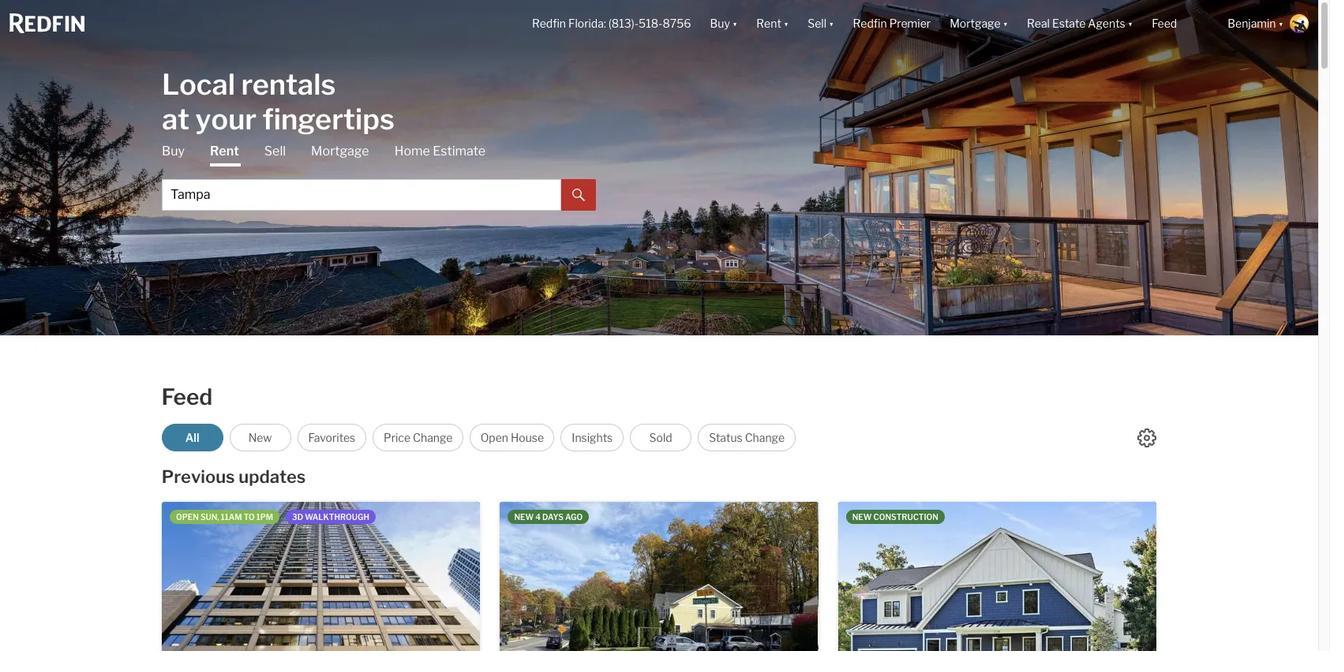 Task type: locate. For each thing, give the bounding box(es) containing it.
2 new from the left
[[852, 512, 872, 522]]

updates
[[239, 467, 306, 487]]

sell down 'local rentals at your fingertips'
[[264, 143, 286, 158]]

redfin left premier on the right of page
[[853, 17, 887, 30]]

1 horizontal spatial change
[[745, 431, 785, 444]]

buy
[[710, 17, 730, 30], [162, 143, 185, 158]]

▾ left the sell ▾
[[784, 17, 789, 30]]

▾
[[732, 17, 738, 30], [784, 17, 789, 30], [829, 17, 834, 30], [1003, 17, 1008, 30], [1128, 17, 1133, 30], [1278, 17, 1284, 30]]

City, Address, School, Building, ZIP search field
[[162, 179, 561, 210]]

change right status at the bottom of the page
[[745, 431, 785, 444]]

florida:
[[568, 17, 606, 30]]

1 vertical spatial rent
[[210, 143, 239, 158]]

2 photo of 401 ne holloway ct, vienna, va 22180 image from the left
[[500, 502, 818, 651]]

real
[[1027, 17, 1050, 30]]

feed
[[1152, 17, 1177, 30], [161, 384, 213, 410]]

0 vertical spatial feed
[[1152, 17, 1177, 30]]

redfin inside button
[[853, 17, 887, 30]]

redfin for redfin florida: (813)-518-8756
[[532, 17, 566, 30]]

▾ left rent ▾
[[732, 17, 738, 30]]

favorites
[[308, 431, 355, 444]]

1 vertical spatial feed
[[161, 384, 213, 410]]

sell for sell ▾
[[808, 17, 827, 30]]

price
[[384, 431, 411, 444]]

Sold radio
[[630, 424, 692, 452]]

change for price change
[[413, 431, 453, 444]]

1 redfin from the left
[[532, 17, 566, 30]]

at
[[162, 101, 190, 136]]

change right the price
[[413, 431, 453, 444]]

feed right agents
[[1152, 17, 1177, 30]]

(813)-
[[608, 17, 639, 30]]

0 horizontal spatial new
[[514, 512, 534, 522]]

0 horizontal spatial rent
[[210, 143, 239, 158]]

buy inside dropdown button
[[710, 17, 730, 30]]

2 redfin from the left
[[853, 17, 887, 30]]

1 vertical spatial buy
[[162, 143, 185, 158]]

0 horizontal spatial change
[[413, 431, 453, 444]]

real estate agents ▾ button
[[1017, 0, 1142, 47]]

0 vertical spatial rent
[[756, 17, 781, 30]]

change
[[413, 431, 453, 444], [745, 431, 785, 444]]

mortgage inside dropdown button
[[950, 17, 1001, 30]]

0 vertical spatial mortgage
[[950, 17, 1001, 30]]

new left construction
[[852, 512, 872, 522]]

All radio
[[161, 424, 223, 452]]

sell right rent ▾
[[808, 17, 827, 30]]

buy ▾ button
[[710, 0, 738, 47]]

local rentals at your fingertips
[[162, 67, 395, 136]]

feed up all
[[161, 384, 213, 410]]

▾ for mortgage ▾
[[1003, 17, 1008, 30]]

sell
[[808, 17, 827, 30], [264, 143, 286, 158]]

rent ▾ button
[[756, 0, 789, 47]]

Status Change radio
[[698, 424, 796, 452]]

benjamin
[[1228, 17, 1276, 30]]

option group
[[161, 424, 796, 452]]

mortgage left real
[[950, 17, 1001, 30]]

photo of 207 courthouse cir sw, vienna, va 22180 image
[[520, 502, 838, 651], [838, 502, 1156, 651], [1156, 502, 1330, 651]]

mortgage for mortgage ▾
[[950, 17, 1001, 30]]

▾ inside sell ▾ dropdown button
[[829, 17, 834, 30]]

0 horizontal spatial sell
[[264, 143, 286, 158]]

rent for rent
[[210, 143, 239, 158]]

tab list
[[162, 142, 596, 210]]

1 ▾ from the left
[[732, 17, 738, 30]]

previous updates
[[162, 467, 306, 487]]

new
[[248, 431, 272, 444]]

option group containing all
[[161, 424, 796, 452]]

premier
[[889, 17, 931, 30]]

3 ▾ from the left
[[829, 17, 834, 30]]

new for new construction
[[852, 512, 872, 522]]

change inside price change radio
[[413, 431, 453, 444]]

estate
[[1052, 17, 1086, 30]]

1 horizontal spatial feed
[[1152, 17, 1177, 30]]

sell for sell
[[264, 143, 286, 158]]

price change
[[384, 431, 453, 444]]

new left 4
[[514, 512, 534, 522]]

▾ left user photo
[[1278, 17, 1284, 30]]

6 ▾ from the left
[[1278, 17, 1284, 30]]

open
[[176, 512, 199, 522]]

status
[[709, 431, 743, 444]]

local
[[162, 67, 235, 101]]

rent ▾
[[756, 17, 789, 30]]

3d
[[292, 512, 303, 522]]

fingertips
[[263, 101, 395, 136]]

4
[[535, 512, 541, 522]]

buy right 8756
[[710, 17, 730, 30]]

0 vertical spatial buy
[[710, 17, 730, 30]]

new
[[514, 512, 534, 522], [852, 512, 872, 522]]

1 photo of 30 e huron st #5007, chicago, il 60611 image from the left
[[0, 502, 162, 651]]

photo of 30 e huron st #5007, chicago, il 60611 image
[[0, 502, 162, 651], [162, 502, 480, 651], [480, 502, 798, 651]]

mortgage
[[950, 17, 1001, 30], [311, 143, 369, 158]]

1 new from the left
[[514, 512, 534, 522]]

▾ inside buy ▾ dropdown button
[[732, 17, 738, 30]]

2 ▾ from the left
[[784, 17, 789, 30]]

▾ inside mortgage ▾ dropdown button
[[1003, 17, 1008, 30]]

open
[[480, 431, 508, 444]]

1 vertical spatial sell
[[264, 143, 286, 158]]

3d walkthrough
[[292, 512, 369, 522]]

2 photo of 207 courthouse cir sw, vienna, va 22180 image from the left
[[838, 502, 1156, 651]]

1 horizontal spatial sell
[[808, 17, 827, 30]]

1 change from the left
[[413, 431, 453, 444]]

0 horizontal spatial feed
[[161, 384, 213, 410]]

0 horizontal spatial buy
[[162, 143, 185, 158]]

buy inside tab list
[[162, 143, 185, 158]]

redfin for redfin premier
[[853, 17, 887, 30]]

0 horizontal spatial redfin
[[532, 17, 566, 30]]

mortgage link
[[311, 142, 369, 160]]

new for new 4 days ago
[[514, 512, 534, 522]]

▾ right agents
[[1128, 17, 1133, 30]]

2 change from the left
[[745, 431, 785, 444]]

sell ▾ button
[[808, 0, 834, 47]]

rent down your at the left top of page
[[210, 143, 239, 158]]

1 horizontal spatial buy
[[710, 17, 730, 30]]

status change
[[709, 431, 785, 444]]

4 ▾ from the left
[[1003, 17, 1008, 30]]

rent inside dropdown button
[[756, 17, 781, 30]]

change for status change
[[745, 431, 785, 444]]

redfin left florida:
[[532, 17, 566, 30]]

1 horizontal spatial rent
[[756, 17, 781, 30]]

photo of 401 ne holloway ct, vienna, va 22180 image
[[182, 502, 500, 651], [500, 502, 818, 651], [818, 502, 1136, 651]]

estimate
[[433, 143, 485, 158]]

1 photo of 207 courthouse cir sw, vienna, va 22180 image from the left
[[520, 502, 838, 651]]

▾ right rent ▾
[[829, 17, 834, 30]]

0 horizontal spatial mortgage
[[311, 143, 369, 158]]

buy down at
[[162, 143, 185, 158]]

Insights radio
[[561, 424, 624, 452]]

1 horizontal spatial redfin
[[853, 17, 887, 30]]

rent
[[756, 17, 781, 30], [210, 143, 239, 158]]

sell link
[[264, 142, 286, 160]]

▾ for benjamin ▾
[[1278, 17, 1284, 30]]

sell inside dropdown button
[[808, 17, 827, 30]]

1 vertical spatial mortgage
[[311, 143, 369, 158]]

▾ inside rent ▾ dropdown button
[[784, 17, 789, 30]]

home
[[394, 143, 430, 158]]

▾ left real
[[1003, 17, 1008, 30]]

new construction
[[852, 512, 938, 522]]

real estate agents ▾ link
[[1027, 0, 1133, 47]]

rent ▾ button
[[747, 0, 798, 47]]

buy ▾
[[710, 17, 738, 30]]

redfin
[[532, 17, 566, 30], [853, 17, 887, 30]]

0 vertical spatial sell
[[808, 17, 827, 30]]

1 horizontal spatial mortgage
[[950, 17, 1001, 30]]

change inside status change radio
[[745, 431, 785, 444]]

rent right buy ▾
[[756, 17, 781, 30]]

mortgage down 'fingertips' on the top of the page
[[311, 143, 369, 158]]

1 horizontal spatial new
[[852, 512, 872, 522]]

5 ▾ from the left
[[1128, 17, 1133, 30]]



Task type: describe. For each thing, give the bounding box(es) containing it.
redfin premier button
[[843, 0, 940, 47]]

submit search image
[[572, 189, 585, 201]]

Price Change radio
[[373, 424, 464, 452]]

redfin florida: (813)-518-8756
[[532, 17, 691, 30]]

518-
[[639, 17, 663, 30]]

open sun, 11am to 1pm
[[176, 512, 273, 522]]

buy for buy ▾
[[710, 17, 730, 30]]

all
[[185, 431, 199, 444]]

redfin premier
[[853, 17, 931, 30]]

to
[[244, 512, 255, 522]]

▾ inside real estate agents ▾ 'link'
[[1128, 17, 1133, 30]]

mortgage ▾
[[950, 17, 1008, 30]]

feed inside button
[[1152, 17, 1177, 30]]

mortgage ▾ button
[[940, 0, 1017, 47]]

sold
[[649, 431, 672, 444]]

new 4 days ago
[[514, 512, 583, 522]]

Favorites radio
[[297, 424, 366, 452]]

8756
[[663, 17, 691, 30]]

previous
[[162, 467, 235, 487]]

agents
[[1088, 17, 1125, 30]]

buy ▾ button
[[701, 0, 747, 47]]

New radio
[[229, 424, 291, 452]]

ago
[[565, 512, 583, 522]]

2 photo of 30 e huron st #5007, chicago, il 60611 image from the left
[[162, 502, 480, 651]]

rent link
[[210, 142, 239, 166]]

house
[[511, 431, 544, 444]]

walkthrough
[[305, 512, 369, 522]]

rent for rent ▾
[[756, 17, 781, 30]]

insights
[[572, 431, 613, 444]]

11am
[[221, 512, 242, 522]]

feed button
[[1142, 0, 1218, 47]]

▾ for rent ▾
[[784, 17, 789, 30]]

buy for buy
[[162, 143, 185, 158]]

sun,
[[200, 512, 219, 522]]

days
[[542, 512, 564, 522]]

user photo image
[[1290, 14, 1309, 33]]

mortgage ▾ button
[[950, 0, 1008, 47]]

3 photo of 207 courthouse cir sw, vienna, va 22180 image from the left
[[1156, 502, 1330, 651]]

3 photo of 401 ne holloway ct, vienna, va 22180 image from the left
[[818, 502, 1136, 651]]

sell ▾ button
[[798, 0, 843, 47]]

1pm
[[256, 512, 273, 522]]

3 photo of 30 e huron st #5007, chicago, il 60611 image from the left
[[480, 502, 798, 651]]

▾ for buy ▾
[[732, 17, 738, 30]]

your
[[195, 101, 257, 136]]

buy link
[[162, 142, 185, 160]]

open house
[[480, 431, 544, 444]]

1 photo of 401 ne holloway ct, vienna, va 22180 image from the left
[[182, 502, 500, 651]]

home estimate link
[[394, 142, 485, 160]]

construction
[[873, 512, 938, 522]]

tab list containing buy
[[162, 142, 596, 210]]

real estate agents ▾
[[1027, 17, 1133, 30]]

benjamin ▾
[[1228, 17, 1284, 30]]

rentals
[[241, 67, 336, 101]]

home estimate
[[394, 143, 485, 158]]

▾ for sell ▾
[[829, 17, 834, 30]]

Open House radio
[[470, 424, 555, 452]]

mortgage for mortgage
[[311, 143, 369, 158]]

sell ▾
[[808, 17, 834, 30]]



Task type: vqa. For each thing, say whether or not it's contained in the screenshot.
OPEN SUN, 11AM TO 1PM
yes



